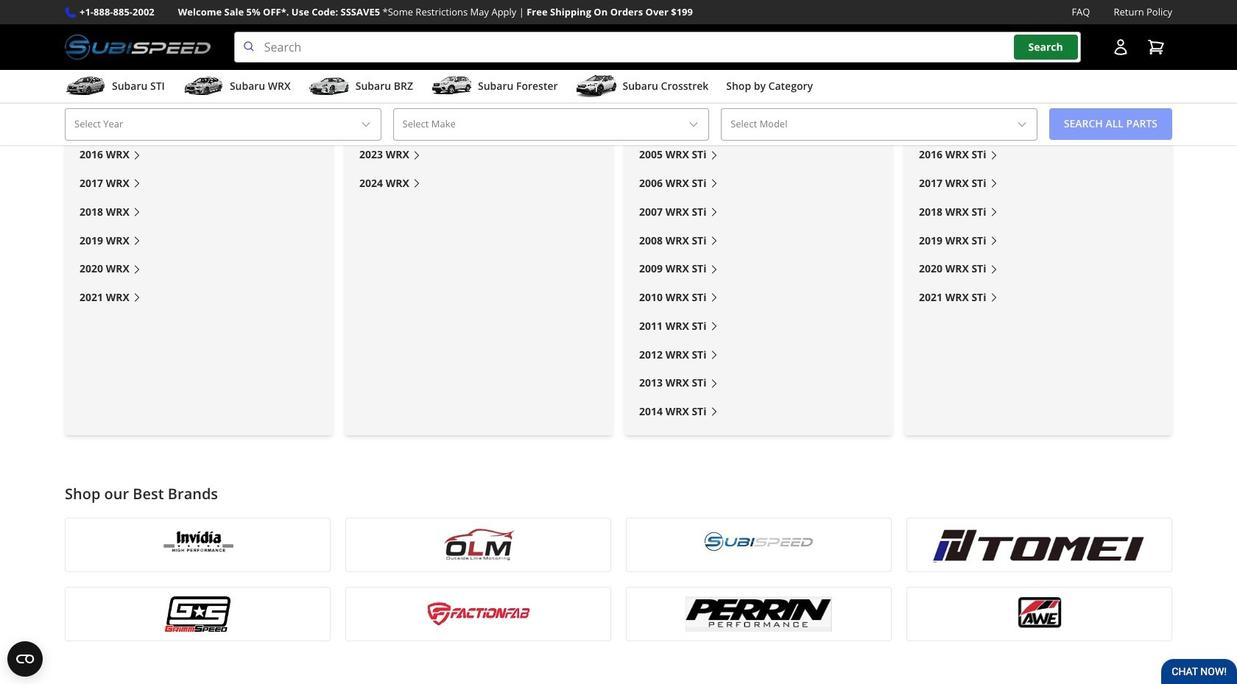 Task type: describe. For each thing, give the bounding box(es) containing it.
wrx sti mods image
[[625, 0, 893, 77]]

2015-2021 wrx sti aftermarket parts image
[[905, 0, 1173, 77]]

a subaru forester thumbnail image image
[[431, 75, 472, 97]]

factionfab logo image
[[355, 597, 602, 632]]

a subaru crosstrek thumbnail image image
[[576, 75, 617, 97]]

select model image
[[1017, 119, 1028, 130]]

a subaru brz thumbnail image image
[[309, 75, 350, 97]]

subispeed logo image
[[65, 32, 211, 63]]

button image
[[1113, 38, 1130, 56]]

grimmspeed logo image
[[74, 597, 321, 632]]

select year image
[[360, 119, 372, 130]]

search input field
[[234, 32, 1082, 63]]

2022-2024 wrx mods image
[[345, 0, 613, 77]]



Task type: locate. For each thing, give the bounding box(es) containing it.
awe tuning logo image
[[917, 597, 1163, 632]]

select make image
[[688, 119, 700, 130]]

Select Model button
[[721, 108, 1038, 140]]

open widget image
[[7, 642, 43, 677]]

olm logo image
[[355, 528, 602, 563]]

Select Make button
[[393, 108, 710, 140]]

perrin logo image
[[636, 597, 883, 632]]

invidia logo image
[[74, 528, 321, 563]]

a subaru sti thumbnail image image
[[65, 75, 106, 97]]

subispeed logo image
[[636, 528, 883, 563]]

tomei logo image
[[917, 528, 1163, 563]]

Select Year button
[[65, 108, 381, 140]]

2015-21 wrx mods image
[[65, 0, 333, 77]]

a subaru wrx thumbnail image image
[[183, 75, 224, 97]]



Task type: vqa. For each thing, say whether or not it's contained in the screenshot.
Select Make button
yes



